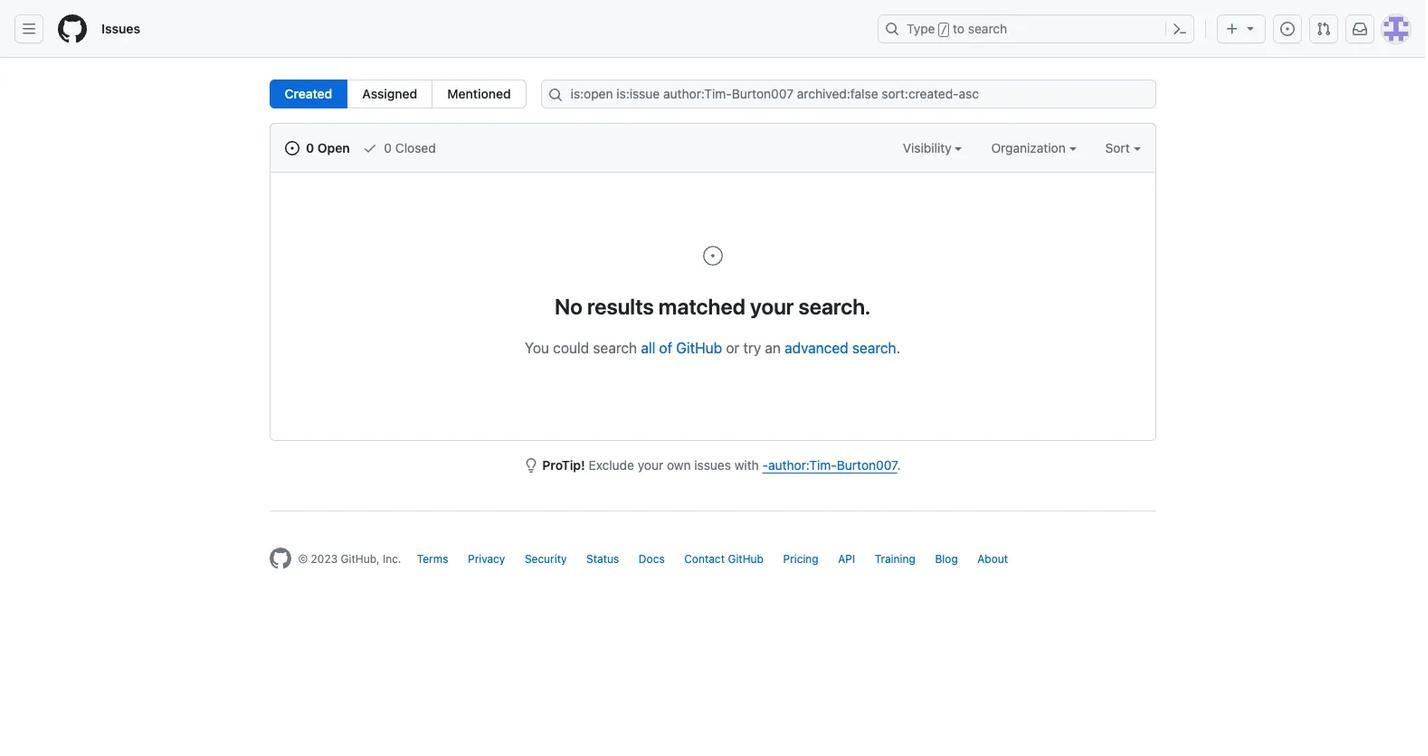 Task type: locate. For each thing, give the bounding box(es) containing it.
created
[[285, 86, 332, 101]]

1 horizontal spatial issue opened image
[[1280, 22, 1295, 36]]

burton007
[[837, 458, 897, 473]]

github right of
[[676, 340, 722, 357]]

type / to search
[[907, 21, 1007, 36]]

2023
[[311, 553, 338, 566]]

issues
[[101, 21, 140, 36]]

with
[[734, 458, 759, 473]]

2 0 from the left
[[384, 140, 392, 156]]

search down search.
[[852, 340, 896, 357]]

issue opened image up no results matched your search.
[[702, 245, 723, 267]]

pricing
[[783, 553, 819, 566]]

issue opened image
[[285, 141, 299, 156]]

homepage image
[[58, 14, 87, 43]]

github right contact
[[728, 553, 764, 566]]

search right to at the right top
[[968, 21, 1007, 36]]

about link
[[977, 553, 1008, 566]]

issues
[[694, 458, 731, 473]]

1 0 from the left
[[306, 140, 314, 156]]

blog link
[[935, 553, 958, 566]]

assigned link
[[347, 80, 433, 109]]

api
[[838, 553, 855, 566]]

visibility
[[903, 140, 955, 156]]

advanced
[[785, 340, 848, 357]]

assigned
[[362, 86, 417, 101]]

search image
[[548, 88, 563, 102]]

0 closed
[[381, 140, 436, 156]]

0 closed link
[[363, 138, 436, 157]]

protip! exclude your own issues with -author:tim-burton007 .
[[542, 458, 901, 473]]

pricing link
[[783, 553, 819, 566]]

author:tim-
[[768, 458, 837, 473]]

1 horizontal spatial github
[[728, 553, 764, 566]]

created link
[[269, 80, 348, 109]]

Search all issues text field
[[541, 80, 1156, 109]]

closed
[[395, 140, 436, 156]]

1 horizontal spatial 0
[[384, 140, 392, 156]]

to
[[953, 21, 965, 36]]

triangle down image
[[1243, 21, 1258, 35]]

homepage image
[[269, 548, 291, 570]]

organization
[[991, 140, 1069, 156]]

search
[[968, 21, 1007, 36], [593, 340, 637, 357], [852, 340, 896, 357]]

issues element
[[269, 80, 526, 109]]

0 horizontal spatial issue opened image
[[702, 245, 723, 267]]

0 vertical spatial github
[[676, 340, 722, 357]]

issue opened image left git pull request image
[[1280, 22, 1295, 36]]

could
[[553, 340, 589, 357]]

0 horizontal spatial 0
[[306, 140, 314, 156]]

contact github link
[[684, 553, 764, 566]]

blog
[[935, 553, 958, 566]]

status
[[586, 553, 619, 566]]

1 vertical spatial your
[[638, 458, 663, 473]]

your up the an
[[750, 294, 794, 319]]

-
[[762, 458, 768, 473]]

search left the "all"
[[593, 340, 637, 357]]

-author:tim-burton007 link
[[762, 458, 897, 473]]

© 2023 github, inc.
[[298, 553, 401, 566]]

1 vertical spatial github
[[728, 553, 764, 566]]

0 right check icon
[[384, 140, 392, 156]]

.
[[896, 340, 900, 357], [897, 458, 901, 473]]

2 horizontal spatial search
[[968, 21, 1007, 36]]

0 vertical spatial your
[[750, 294, 794, 319]]

0 right issue opened image
[[306, 140, 314, 156]]

github,
[[341, 553, 380, 566]]

0 horizontal spatial github
[[676, 340, 722, 357]]

0 vertical spatial .
[[896, 340, 900, 357]]

api link
[[838, 553, 855, 566]]

issue opened image
[[1280, 22, 1295, 36], [702, 245, 723, 267]]

command palette image
[[1173, 22, 1187, 36]]

type
[[907, 21, 935, 36]]

sort button
[[1105, 138, 1141, 157]]

©
[[298, 553, 308, 566]]

exclude
[[589, 458, 634, 473]]

security
[[525, 553, 567, 566]]

of
[[659, 340, 672, 357]]

github
[[676, 340, 722, 357], [728, 553, 764, 566]]

1 vertical spatial issue opened image
[[702, 245, 723, 267]]

0
[[306, 140, 314, 156], [384, 140, 392, 156]]

plus image
[[1225, 22, 1240, 36]]

an
[[765, 340, 781, 357]]

no
[[555, 294, 583, 319]]

results
[[587, 294, 654, 319]]

your left own
[[638, 458, 663, 473]]

your
[[750, 294, 794, 319], [638, 458, 663, 473]]

about
[[977, 553, 1008, 566]]



Task type: describe. For each thing, give the bounding box(es) containing it.
sort
[[1105, 140, 1130, 156]]

mentioned
[[447, 86, 511, 101]]

all of github link
[[641, 340, 722, 357]]

0 vertical spatial issue opened image
[[1280, 22, 1295, 36]]

organization button
[[991, 138, 1076, 157]]

training
[[875, 553, 916, 566]]

advanced search link
[[785, 340, 896, 357]]

you
[[525, 340, 549, 357]]

0 open link
[[285, 138, 350, 157]]

matched
[[659, 294, 746, 319]]

open
[[317, 140, 350, 156]]

mentioned link
[[432, 80, 526, 109]]

docs link
[[639, 553, 665, 566]]

try
[[743, 340, 761, 357]]

check image
[[363, 141, 377, 156]]

terms
[[417, 553, 448, 566]]

inc.
[[383, 553, 401, 566]]

contact
[[684, 553, 725, 566]]

git pull request image
[[1317, 22, 1331, 36]]

docs
[[639, 553, 665, 566]]

privacy link
[[468, 553, 505, 566]]

no results matched your search.
[[555, 294, 871, 319]]

you could search all of github or try an advanced search .
[[525, 340, 900, 357]]

/
[[941, 24, 947, 36]]

notifications image
[[1353, 22, 1367, 36]]

protip!
[[542, 458, 585, 473]]

terms link
[[417, 553, 448, 566]]

1 horizontal spatial your
[[750, 294, 794, 319]]

0 for closed
[[384, 140, 392, 156]]

security link
[[525, 553, 567, 566]]

own
[[667, 458, 691, 473]]

status link
[[586, 553, 619, 566]]

or
[[726, 340, 740, 357]]

contact github
[[684, 553, 764, 566]]

0 horizontal spatial search
[[593, 340, 637, 357]]

0 for open
[[306, 140, 314, 156]]

light bulb image
[[524, 459, 539, 473]]

0 open
[[303, 140, 350, 156]]

1 vertical spatial .
[[897, 458, 901, 473]]

training link
[[875, 553, 916, 566]]

all
[[641, 340, 655, 357]]

search.
[[799, 294, 871, 319]]

1 horizontal spatial search
[[852, 340, 896, 357]]

0 horizontal spatial your
[[638, 458, 663, 473]]

privacy
[[468, 553, 505, 566]]

visibility button
[[903, 138, 962, 157]]

Issues search field
[[541, 80, 1156, 109]]



Task type: vqa. For each thing, say whether or not it's contained in the screenshot.
Homepage icon
yes



